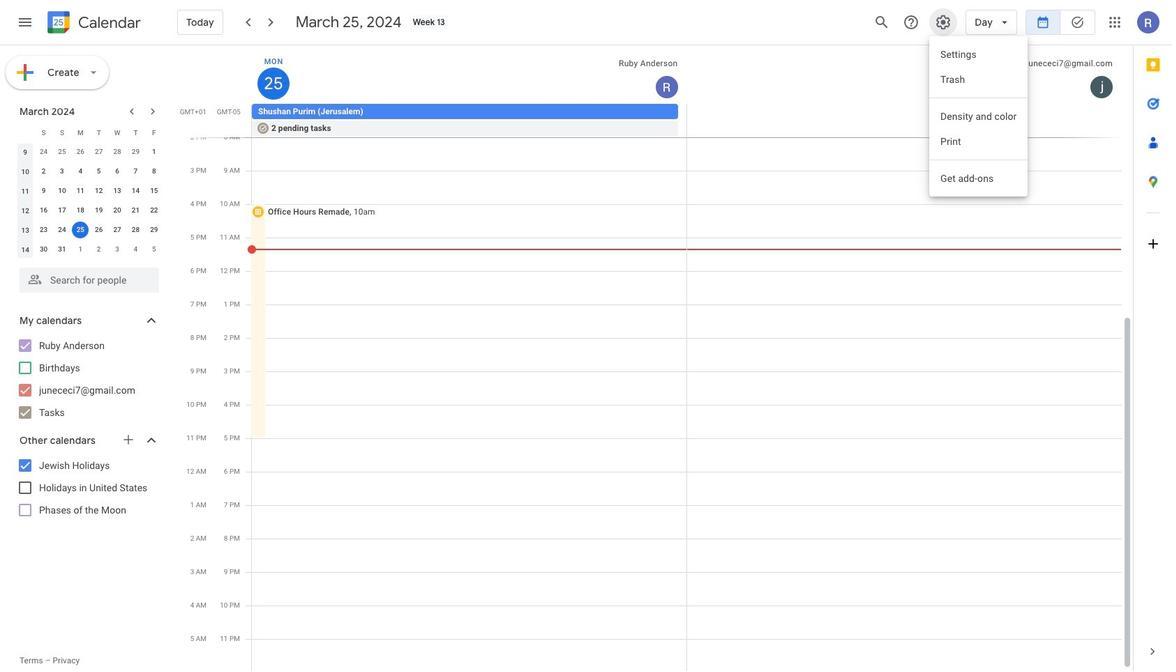 Task type: vqa. For each thing, say whether or not it's contained in the screenshot.
rightmost "cell"
yes



Task type: describe. For each thing, give the bounding box(es) containing it.
cell inside row group
[[71, 220, 90, 240]]

17 element
[[54, 202, 70, 219]]

13 element
[[109, 183, 126, 200]]

0 vertical spatial column header
[[252, 45, 687, 104]]

my calendars list
[[3, 335, 173, 424]]

10 element
[[54, 183, 70, 200]]

22 element
[[146, 202, 162, 219]]

column header inside march 2024 grid
[[16, 123, 34, 142]]

6 element
[[109, 163, 126, 180]]

april 3 element
[[109, 241, 126, 258]]

30 element
[[35, 241, 52, 258]]

other calendars list
[[3, 455, 173, 522]]

march 2024 grid
[[13, 123, 163, 260]]

add other calendars image
[[121, 433, 135, 447]]

15 element
[[146, 183, 162, 200]]

1 element
[[146, 144, 162, 160]]

20 element
[[109, 202, 126, 219]]

monday, march 25, today element
[[257, 68, 290, 100]]

april 1 element
[[72, 241, 89, 258]]

21 element
[[127, 202, 144, 219]]

main drawer image
[[17, 14, 33, 31]]

8 element
[[146, 163, 162, 180]]

12 element
[[90, 183, 107, 200]]

settings menu image
[[935, 14, 952, 31]]

16 element
[[35, 202, 52, 219]]

april 5 element
[[146, 241, 162, 258]]

april 2 element
[[90, 241, 107, 258]]

27 element
[[109, 222, 126, 239]]

7 element
[[127, 163, 144, 180]]

february 29 element
[[127, 144, 144, 160]]



Task type: locate. For each thing, give the bounding box(es) containing it.
9 element
[[35, 183, 52, 200]]

column header
[[252, 45, 687, 104], [16, 123, 34, 142]]

19 element
[[90, 202, 107, 219]]

row group inside march 2024 grid
[[16, 142, 163, 260]]

february 27 element
[[90, 144, 107, 160]]

2 element
[[35, 163, 52, 180]]

calendar element
[[45, 8, 141, 39]]

row
[[246, 104, 1133, 137], [16, 123, 163, 142], [16, 142, 163, 162], [16, 162, 163, 181], [16, 181, 163, 201], [16, 201, 163, 220], [16, 220, 163, 240], [16, 240, 163, 260]]

1 vertical spatial column header
[[16, 123, 34, 142]]

24 element
[[54, 222, 70, 239]]

0 horizontal spatial column header
[[16, 123, 34, 142]]

23 element
[[35, 222, 52, 239]]

settings menu menu
[[929, 36, 1028, 197]]

1 horizontal spatial column header
[[252, 45, 687, 104]]

tab list
[[1134, 45, 1172, 633]]

11 element
[[72, 183, 89, 200]]

february 24 element
[[35, 144, 52, 160]]

heading
[[75, 14, 141, 31]]

14 element
[[127, 183, 144, 200]]

3 element
[[54, 163, 70, 180]]

1 horizontal spatial cell
[[252, 104, 686, 137]]

31 element
[[54, 241, 70, 258]]

cell
[[252, 104, 686, 137], [71, 220, 90, 240]]

Search for people text field
[[28, 268, 151, 293]]

25, today element
[[72, 222, 89, 239]]

grid
[[179, 45, 1133, 672]]

None search field
[[0, 262, 173, 293]]

february 28 element
[[109, 144, 126, 160]]

february 26 element
[[72, 144, 89, 160]]

row group
[[16, 142, 163, 260]]

5 element
[[90, 163, 107, 180]]

29 element
[[146, 222, 162, 239]]

0 horizontal spatial cell
[[71, 220, 90, 240]]

heading inside calendar element
[[75, 14, 141, 31]]

february 25 element
[[54, 144, 70, 160]]

4 element
[[72, 163, 89, 180]]

28 element
[[127, 222, 144, 239]]

1 vertical spatial cell
[[71, 220, 90, 240]]

18 element
[[72, 202, 89, 219]]

april 4 element
[[127, 241, 144, 258]]

0 vertical spatial cell
[[252, 104, 686, 137]]

26 element
[[90, 222, 107, 239]]



